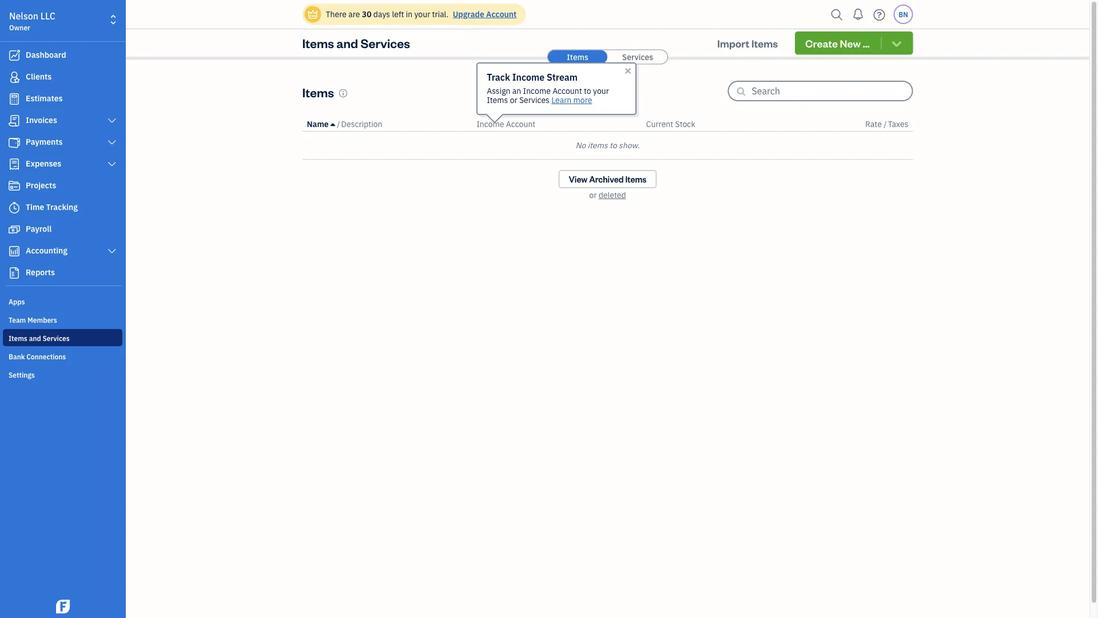 Task type: locate. For each thing, give the bounding box(es) containing it.
deleted
[[599, 190, 626, 200]]

rate
[[866, 119, 882, 129]]

time
[[26, 202, 44, 212]]

services up bank connections link
[[43, 334, 70, 343]]

0 vertical spatial items and services
[[302, 35, 410, 51]]

items up deleted link
[[626, 174, 647, 185]]

chevron large down image for invoices
[[107, 116, 117, 125]]

account right upgrade
[[486, 9, 517, 19]]

to
[[584, 86, 592, 96], [610, 140, 617, 151]]

view archived items or deleted
[[569, 174, 647, 200]]

import items
[[718, 36, 778, 50]]

search image
[[828, 6, 847, 23]]

your right more
[[593, 86, 609, 96]]

owner
[[9, 23, 30, 32]]

stream
[[547, 71, 578, 83]]

/
[[337, 119, 340, 129], [884, 119, 887, 129]]

estimates
[[26, 93, 63, 104]]

items inside assign an income account to your items or services
[[487, 95, 508, 105]]

chart image
[[7, 246, 21, 257]]

go to help image
[[871, 6, 889, 23]]

assign
[[487, 86, 511, 96]]

days
[[374, 9, 390, 19]]

items and services up bank connections at the bottom left
[[9, 334, 70, 343]]

0 horizontal spatial /
[[337, 119, 340, 129]]

0 vertical spatial or
[[510, 95, 518, 105]]

0 vertical spatial chevron large down image
[[107, 116, 117, 125]]

learn
[[552, 95, 572, 105]]

income down track income stream
[[523, 86, 551, 96]]

stock
[[676, 119, 696, 129]]

1 horizontal spatial items and services
[[302, 35, 410, 51]]

reports
[[26, 267, 55, 278]]

2 chevron large down image from the top
[[107, 160, 117, 169]]

…
[[863, 36, 870, 50]]

settings link
[[3, 366, 122, 383]]

1 vertical spatial and
[[29, 334, 41, 343]]

income up an
[[513, 71, 545, 83]]

items
[[302, 35, 334, 51], [752, 36, 778, 50], [567, 52, 589, 62], [302, 84, 334, 100], [487, 95, 508, 105], [626, 174, 647, 185], [9, 334, 27, 343]]

or inside assign an income account to your items or services
[[510, 95, 518, 105]]

crown image
[[307, 8, 319, 20]]

items right import
[[752, 36, 778, 50]]

to right learn on the right top
[[584, 86, 592, 96]]

expense image
[[7, 159, 21, 170]]

import items button
[[707, 32, 789, 55]]

1 vertical spatial account
[[553, 86, 582, 96]]

income
[[513, 71, 545, 83], [523, 86, 551, 96], [477, 119, 504, 129]]

1 horizontal spatial or
[[590, 190, 597, 200]]

Search text field
[[752, 82, 913, 100]]

1 horizontal spatial /
[[884, 119, 887, 129]]

items down team
[[9, 334, 27, 343]]

1 vertical spatial or
[[590, 190, 597, 200]]

items link
[[548, 50, 608, 64]]

/ right caretup icon
[[337, 119, 340, 129]]

caretup image
[[331, 120, 335, 129]]

or left deleted link
[[590, 190, 597, 200]]

account down an
[[506, 119, 536, 129]]

freshbooks image
[[54, 600, 72, 613]]

0 vertical spatial account
[[486, 9, 517, 19]]

1 chevron large down image from the top
[[107, 138, 117, 147]]

your right in
[[415, 9, 431, 19]]

items
[[588, 140, 608, 151]]

bank connections link
[[3, 347, 122, 365]]

are
[[349, 9, 360, 19]]

0 vertical spatial your
[[415, 9, 431, 19]]

llc
[[41, 10, 55, 22]]

settings
[[9, 370, 35, 379]]

0 vertical spatial chevron large down image
[[107, 138, 117, 147]]

chevron large down image for expenses
[[107, 160, 117, 169]]

0 horizontal spatial to
[[584, 86, 592, 96]]

1 vertical spatial to
[[610, 140, 617, 151]]

connections
[[26, 352, 66, 361]]

services up close icon
[[623, 52, 654, 62]]

services
[[361, 35, 410, 51], [623, 52, 654, 62], [520, 95, 550, 105], [43, 334, 70, 343]]

to right items
[[610, 140, 617, 151]]

services down track income stream
[[520, 95, 550, 105]]

payment image
[[7, 137, 21, 148]]

items inside button
[[752, 36, 778, 50]]

0 horizontal spatial items and services
[[9, 334, 70, 343]]

1 chevron large down image from the top
[[107, 116, 117, 125]]

1 vertical spatial items and services
[[9, 334, 70, 343]]

upgrade account link
[[451, 9, 517, 19]]

description
[[341, 119, 383, 129]]

and
[[337, 35, 358, 51], [29, 334, 41, 343]]

chevron large down image
[[107, 138, 117, 147], [107, 160, 117, 169]]

0 vertical spatial to
[[584, 86, 592, 96]]

time tracking link
[[3, 197, 122, 218]]

invoices link
[[3, 110, 122, 131]]

projects link
[[3, 176, 122, 196]]

account down stream
[[553, 86, 582, 96]]

account
[[486, 9, 517, 19], [553, 86, 582, 96], [506, 119, 536, 129]]

payments link
[[3, 132, 122, 153]]

create new … button
[[796, 31, 914, 55]]

0 horizontal spatial or
[[510, 95, 518, 105]]

1 vertical spatial your
[[593, 86, 609, 96]]

notifications image
[[850, 3, 868, 26]]

0 horizontal spatial and
[[29, 334, 41, 343]]

or up income account link at the top left
[[510, 95, 518, 105]]

chevron large down image up the projects link
[[107, 160, 117, 169]]

no items to show.
[[576, 140, 640, 151]]

clients link
[[3, 67, 122, 88]]

items inside the view archived items or deleted
[[626, 174, 647, 185]]

items and services down the are
[[302, 35, 410, 51]]

create
[[806, 36, 838, 50]]

chevron large down image up expenses link
[[107, 138, 117, 147]]

invoice image
[[7, 115, 21, 126]]

info image
[[339, 89, 348, 98]]

your
[[415, 9, 431, 19], [593, 86, 609, 96]]

1 horizontal spatial to
[[610, 140, 617, 151]]

nelson llc owner
[[9, 10, 55, 32]]

view
[[569, 174, 588, 185]]

items and services link
[[3, 329, 122, 346]]

0 vertical spatial and
[[337, 35, 358, 51]]

and down the are
[[337, 35, 358, 51]]

chevron large down image inside expenses link
[[107, 160, 117, 169]]

members
[[28, 315, 57, 324]]

chevron large down image down payroll link
[[107, 247, 117, 256]]

items and services
[[302, 35, 410, 51], [9, 334, 70, 343]]

reports link
[[3, 263, 122, 283]]

accounting
[[26, 245, 67, 256]]

items and services inside 'link'
[[9, 334, 70, 343]]

team
[[9, 315, 26, 324]]

/ right rate
[[884, 119, 887, 129]]

or
[[510, 95, 518, 105], [590, 190, 597, 200]]

and down team members
[[29, 334, 41, 343]]

1 horizontal spatial your
[[593, 86, 609, 96]]

money image
[[7, 224, 21, 235]]

items left an
[[487, 95, 508, 105]]

services link
[[608, 50, 668, 64]]

chevron large down image up payments link
[[107, 116, 117, 125]]

or inside the view archived items or deleted
[[590, 190, 597, 200]]

income down assign
[[477, 119, 504, 129]]

1 vertical spatial chevron large down image
[[107, 247, 117, 256]]

1 vertical spatial income
[[523, 86, 551, 96]]

name link
[[307, 119, 337, 129]]

chevron large down image inside the invoices link
[[107, 116, 117, 125]]

1 vertical spatial chevron large down image
[[107, 160, 117, 169]]

invoices
[[26, 115, 57, 125]]

2 chevron large down image from the top
[[107, 247, 117, 256]]

name
[[307, 119, 329, 129]]

chevron large down image
[[107, 116, 117, 125], [107, 247, 117, 256]]

upgrade
[[453, 9, 485, 19]]



Task type: describe. For each thing, give the bounding box(es) containing it.
current stock
[[647, 119, 696, 129]]

rate link
[[866, 119, 884, 129]]

payments
[[26, 136, 63, 147]]

projects
[[26, 180, 56, 191]]

bn
[[899, 10, 909, 19]]

services inside assign an income account to your items or services
[[520, 95, 550, 105]]

apps
[[9, 297, 25, 306]]

0 vertical spatial income
[[513, 71, 545, 83]]

to inside assign an income account to your items or services
[[584, 86, 592, 96]]

report image
[[7, 267, 21, 279]]

and inside items and services 'link'
[[29, 334, 41, 343]]

an
[[513, 86, 522, 96]]

team members link
[[3, 311, 122, 328]]

dashboard link
[[3, 45, 122, 66]]

learn more
[[552, 95, 593, 105]]

clients
[[26, 71, 52, 82]]

1 horizontal spatial and
[[337, 35, 358, 51]]

there are 30 days left in your trial. upgrade account
[[326, 9, 517, 19]]

income account link
[[477, 119, 536, 129]]

services inside "link"
[[623, 52, 654, 62]]

new
[[840, 36, 861, 50]]

main element
[[0, 0, 155, 618]]

view archived items link
[[559, 170, 657, 188]]

there
[[326, 9, 347, 19]]

nelson
[[9, 10, 38, 22]]

0 horizontal spatial your
[[415, 9, 431, 19]]

rate / taxes
[[866, 119, 909, 129]]

description link
[[341, 119, 383, 129]]

2 vertical spatial account
[[506, 119, 536, 129]]

learn more link
[[552, 95, 593, 105]]

estimate image
[[7, 93, 21, 105]]

in
[[406, 9, 413, 19]]

account inside assign an income account to your items or services
[[553, 86, 582, 96]]

track income stream
[[487, 71, 578, 83]]

trial.
[[432, 9, 449, 19]]

time tracking
[[26, 202, 78, 212]]

track
[[487, 71, 510, 83]]

services inside 'link'
[[43, 334, 70, 343]]

estimates link
[[3, 89, 122, 109]]

create new …
[[806, 36, 870, 50]]

dashboard
[[26, 50, 66, 60]]

project image
[[7, 180, 21, 192]]

apps link
[[3, 292, 122, 310]]

team members
[[9, 315, 57, 324]]

payroll link
[[3, 219, 122, 240]]

current stock link
[[647, 119, 696, 129]]

accounting link
[[3, 241, 122, 262]]

expenses link
[[3, 154, 122, 175]]

items up stream
[[567, 52, 589, 62]]

taxes
[[889, 119, 909, 129]]

create new … button
[[796, 31, 914, 55]]

items down crown image
[[302, 35, 334, 51]]

expenses
[[26, 158, 61, 169]]

current
[[647, 119, 674, 129]]

archived
[[590, 174, 624, 185]]

client image
[[7, 72, 21, 83]]

2 / from the left
[[884, 119, 887, 129]]

timer image
[[7, 202, 21, 213]]

30
[[362, 9, 372, 19]]

show.
[[619, 140, 640, 151]]

income inside assign an income account to your items or services
[[523, 86, 551, 96]]

dashboard image
[[7, 50, 21, 61]]

import
[[718, 36, 750, 50]]

1 / from the left
[[337, 119, 340, 129]]

no
[[576, 140, 586, 151]]

chevron large down image for accounting
[[107, 247, 117, 256]]

income account
[[477, 119, 536, 129]]

services down days at the left
[[361, 35, 410, 51]]

assign an income account to your items or services
[[487, 86, 609, 105]]

close image
[[624, 66, 633, 76]]

payroll
[[26, 223, 52, 234]]

items left info image
[[302, 84, 334, 100]]

items inside 'link'
[[9, 334, 27, 343]]

tracking
[[46, 202, 78, 212]]

bank
[[9, 352, 25, 361]]

left
[[392, 9, 404, 19]]

2 vertical spatial income
[[477, 119, 504, 129]]

more
[[574, 95, 593, 105]]

chevron large down image for payments
[[107, 138, 117, 147]]

your inside assign an income account to your items or services
[[593, 86, 609, 96]]

deleted link
[[599, 190, 626, 200]]

chevrondown image
[[891, 37, 904, 49]]

bn button
[[894, 5, 914, 24]]

bank connections
[[9, 352, 66, 361]]



Task type: vqa. For each thing, say whether or not it's contained in the screenshot.
the leftmost Your
yes



